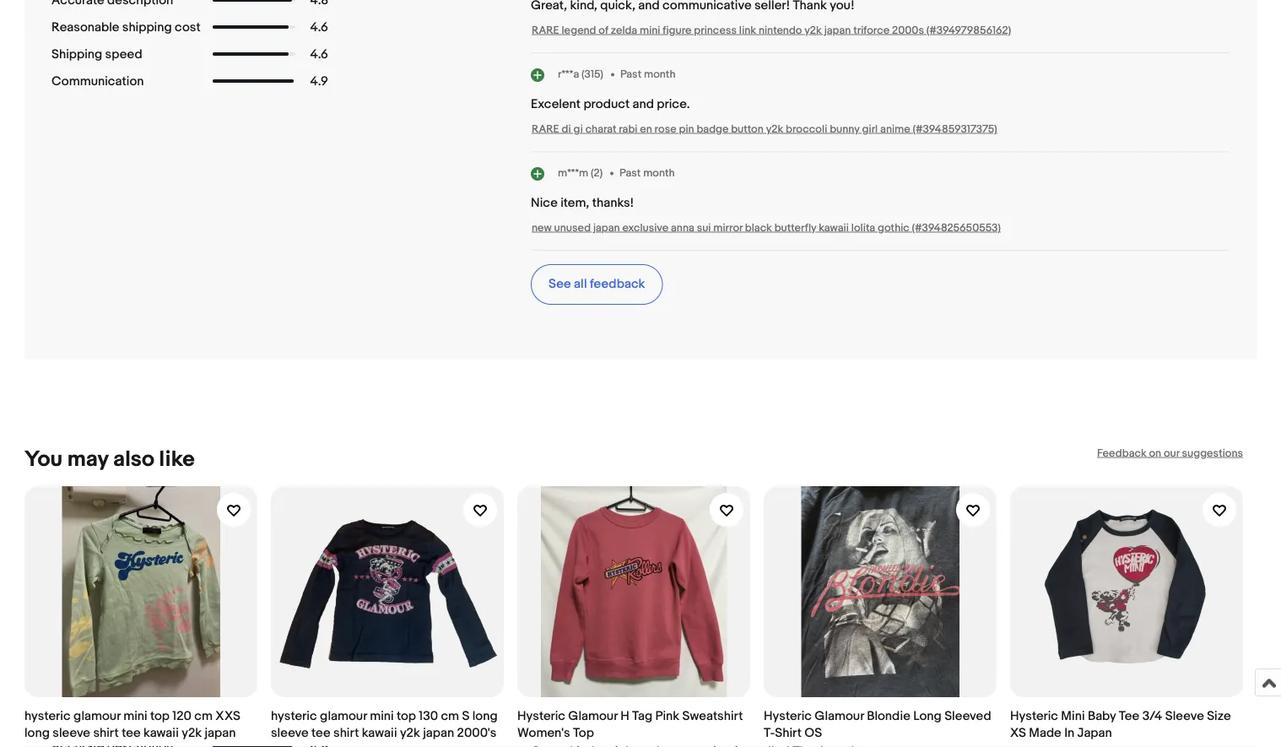 Task type: locate. For each thing, give the bounding box(es) containing it.
0 horizontal spatial kawaii
[[144, 725, 179, 741]]

1 horizontal spatial sleeve
[[271, 725, 309, 741]]

top for 130
[[397, 708, 416, 724]]

sleeve for tee
[[271, 725, 309, 741]]

hysteric inside the hysteric glamour h tag pink sweatshirt women's top
[[518, 708, 566, 724]]

1 hysteric from the left
[[24, 708, 71, 724]]

glamour up top
[[569, 708, 618, 724]]

3 hysteric from the left
[[1011, 708, 1059, 724]]

tee inside hysteric glamour mini top 120 cm xxs long sleeve shirt tee kawaii y2k japan
[[122, 725, 141, 741]]

price.
[[657, 96, 690, 111]]

glamour inside hysteric glamour blondie long sleeved t-shirt os
[[815, 708, 864, 724]]

cm left s
[[441, 708, 459, 724]]

hysteric inside hysteric mini baby tee 3/4 sleeve size xs made in japan
[[1011, 708, 1059, 724]]

hysteric inside hysteric glamour mini top 120 cm xxs long sleeve shirt tee kawaii y2k japan
[[24, 708, 71, 724]]

feedback
[[1098, 447, 1147, 460]]

1 horizontal spatial top
[[397, 708, 416, 724]]

2 top from the left
[[397, 708, 416, 724]]

japan
[[825, 24, 851, 37], [594, 221, 620, 234], [205, 725, 236, 741], [423, 725, 454, 741]]

0 horizontal spatial hysteric
[[518, 708, 566, 724]]

glamour inside the hysteric glamour h tag pink sweatshirt women's top
[[569, 708, 618, 724]]

hysteric mini baby tee 3/4 sleeve size xs made in japan link
[[1011, 486, 1244, 747]]

xs
[[1011, 725, 1027, 741]]

blondie
[[867, 708, 911, 724]]

en
[[640, 122, 653, 136]]

0 horizontal spatial glamour
[[73, 708, 121, 724]]

1 horizontal spatial hysteric
[[764, 708, 812, 724]]

2 horizontal spatial kawaii
[[819, 221, 849, 234]]

0 vertical spatial long
[[473, 708, 498, 724]]

mini inside the hysteric glamour mini top 130 cm s long sleeve tee shirt kawaii y2k japan 2000's
[[370, 708, 394, 724]]

1 horizontal spatial tee
[[312, 725, 331, 741]]

2 past month from the top
[[620, 167, 675, 180]]

cm inside the hysteric glamour mini top 130 cm s long sleeve tee shirt kawaii y2k japan 2000's
[[441, 708, 459, 724]]

month
[[644, 68, 676, 81], [644, 167, 675, 180]]

hysteric up "shirt"
[[764, 708, 812, 724]]

sleeve inside the hysteric glamour mini top 130 cm s long sleeve tee shirt kawaii y2k japan 2000's
[[271, 725, 309, 741]]

top inside hysteric glamour mini top 120 cm xxs long sleeve shirt tee kawaii y2k japan
[[150, 708, 170, 724]]

link
[[740, 24, 757, 37]]

1 vertical spatial rare
[[532, 122, 560, 136]]

4.6
[[310, 19, 328, 35], [310, 46, 328, 62]]

kawaii inside hysteric glamour mini top 120 cm xxs long sleeve shirt tee kawaii y2k japan
[[144, 725, 179, 741]]

1 horizontal spatial glamour
[[320, 708, 367, 724]]

japan down xxs
[[205, 725, 236, 741]]

reasonable shipping cost
[[52, 19, 201, 35]]

1 hysteric from the left
[[518, 708, 566, 724]]

long for hysteric glamour mini top 130 cm s long sleeve tee shirt kawaii y2k japan 2000's
[[473, 708, 498, 724]]

1 glamour from the left
[[569, 708, 618, 724]]

made
[[1030, 725, 1062, 741]]

2 shirt from the left
[[334, 725, 359, 741]]

1 horizontal spatial kawaii
[[362, 725, 397, 741]]

shipping speed
[[52, 46, 142, 62]]

month up the "price."
[[644, 68, 676, 81]]

nice item, thanks!
[[531, 195, 634, 210]]

2000's
[[457, 725, 497, 741]]

gothic
[[878, 221, 910, 234]]

1 past month from the top
[[621, 68, 676, 81]]

black
[[745, 221, 772, 234]]

rare left "di"
[[532, 122, 560, 136]]

1 top from the left
[[150, 708, 170, 724]]

1 past from the top
[[621, 68, 642, 81]]

2 rare from the top
[[532, 122, 560, 136]]

y2k inside hysteric glamour mini top 120 cm xxs long sleeve shirt tee kawaii y2k japan
[[182, 725, 202, 741]]

new unused japan exclusive anna sui mirror black butterfly  kawaii lolita gothic (#394825650553) link
[[532, 221, 1001, 234]]

feedback on our suggestions link
[[1098, 447, 1244, 460]]

hysteric
[[518, 708, 566, 724], [764, 708, 812, 724], [1011, 708, 1059, 724]]

past month for and
[[621, 68, 676, 81]]

y2k right button
[[766, 122, 784, 136]]

sleeve inside hysteric glamour mini top 120 cm xxs long sleeve shirt tee kawaii y2k japan
[[53, 725, 90, 741]]

mini
[[1062, 708, 1086, 724]]

r***a (315)
[[558, 68, 604, 81]]

0 vertical spatial past month
[[621, 68, 676, 81]]

tee inside the hysteric glamour mini top 130 cm s long sleeve tee shirt kawaii y2k japan 2000's
[[312, 725, 331, 741]]

hysteric
[[24, 708, 71, 724], [271, 708, 317, 724]]

4.6 for shipping speed
[[310, 46, 328, 62]]

2 horizontal spatial hysteric
[[1011, 708, 1059, 724]]

mini right zelda
[[640, 24, 661, 37]]

os
[[805, 725, 823, 741]]

top left 130
[[397, 708, 416, 724]]

top
[[573, 725, 594, 741]]

kawaii for hysteric glamour mini top 130 cm s long sleeve tee shirt kawaii y2k japan 2000's
[[362, 725, 397, 741]]

product
[[584, 96, 630, 111]]

r***a
[[558, 68, 579, 81]]

glamour for shirt
[[73, 708, 121, 724]]

rare for rare legend of zelda mini figure princess link nintendo y2k japan triforce 2000s (#394979856162)
[[532, 24, 560, 37]]

1 glamour from the left
[[73, 708, 121, 724]]

0 horizontal spatial mini
[[123, 708, 147, 724]]

pin
[[679, 122, 695, 136]]

baby
[[1088, 708, 1117, 724]]

y2k down 120
[[182, 725, 202, 741]]

like
[[159, 447, 195, 473]]

0 horizontal spatial shirt
[[93, 725, 119, 741]]

past for thanks!
[[620, 167, 641, 180]]

rare for rare di gi charat rabi en rose pin badge button y2k broccoli bunny girl anime (#394859317375)
[[532, 122, 560, 136]]

list
[[24, 473, 1257, 747]]

shipping
[[52, 46, 102, 62]]

1 vertical spatial past month
[[620, 167, 675, 180]]

hysteric glamour mini top 130 cm s long sleeve tee shirt kawaii y2k japan 2000's
[[271, 708, 498, 741]]

shipping
[[122, 19, 172, 35]]

0 vertical spatial month
[[644, 68, 676, 81]]

2 past from the top
[[620, 167, 641, 180]]

tee
[[122, 725, 141, 741], [312, 725, 331, 741]]

2 hysteric from the left
[[764, 708, 812, 724]]

suggestions
[[1183, 447, 1244, 460]]

button
[[731, 122, 764, 136]]

long inside hysteric glamour mini top 120 cm xxs long sleeve shirt tee kawaii y2k japan
[[24, 725, 50, 741]]

hysteric up made
[[1011, 708, 1059, 724]]

bunny
[[830, 122, 860, 136]]

1 horizontal spatial hysteric
[[271, 708, 317, 724]]

h
[[621, 708, 630, 724]]

past month up and at the top of the page
[[621, 68, 676, 81]]

2 4.6 from the top
[[310, 46, 328, 62]]

0 horizontal spatial long
[[24, 725, 50, 741]]

y2k down 130
[[400, 725, 420, 741]]

past right the (2)
[[620, 167, 641, 180]]

in
[[1065, 725, 1075, 741]]

cm
[[194, 708, 213, 724], [441, 708, 459, 724]]

1 vertical spatial month
[[644, 167, 675, 180]]

excelent product and price.
[[531, 96, 690, 111]]

1 shirt from the left
[[93, 725, 119, 741]]

1 cm from the left
[[194, 708, 213, 724]]

y2k
[[805, 24, 822, 37], [766, 122, 784, 136], [182, 725, 202, 741], [400, 725, 420, 741]]

sweatshirt
[[683, 708, 744, 724]]

cm right 120
[[194, 708, 213, 724]]

1 vertical spatial long
[[24, 725, 50, 741]]

month down rose on the right top of page
[[644, 167, 675, 180]]

glamour
[[569, 708, 618, 724], [815, 708, 864, 724]]

glamour for os
[[815, 708, 864, 724]]

mini
[[640, 24, 661, 37], [123, 708, 147, 724], [370, 708, 394, 724]]

0 horizontal spatial cm
[[194, 708, 213, 724]]

list containing hysteric glamour mini top 120 cm xxs long sleeve shirt tee kawaii y2k japan
[[24, 473, 1257, 747]]

thanks!
[[592, 195, 634, 210]]

0 horizontal spatial glamour
[[569, 708, 618, 724]]

2 glamour from the left
[[320, 708, 367, 724]]

mini left 120
[[123, 708, 147, 724]]

cm for 120
[[194, 708, 213, 724]]

3/4
[[1143, 708, 1163, 724]]

(#394825650553)
[[912, 221, 1001, 234]]

hysteric up women's
[[518, 708, 566, 724]]

japan inside the hysteric glamour mini top 130 cm s long sleeve tee shirt kawaii y2k japan 2000's
[[423, 725, 454, 741]]

0 horizontal spatial sleeve
[[53, 725, 90, 741]]

see all feedback link
[[531, 264, 663, 305]]

glamour inside the hysteric glamour mini top 130 cm s long sleeve tee shirt kawaii y2k japan 2000's
[[320, 708, 367, 724]]

past month down en
[[620, 167, 675, 180]]

top
[[150, 708, 170, 724], [397, 708, 416, 724]]

kawaii
[[819, 221, 849, 234], [144, 725, 179, 741], [362, 725, 397, 741]]

japan
[[1078, 725, 1113, 741]]

1 horizontal spatial mini
[[370, 708, 394, 724]]

shirt inside the hysteric glamour mini top 130 cm s long sleeve tee shirt kawaii y2k japan 2000's
[[334, 725, 359, 741]]

glamour inside hysteric glamour mini top 120 cm xxs long sleeve shirt tee kawaii y2k japan
[[73, 708, 121, 724]]

2 cm from the left
[[441, 708, 459, 724]]

shirt
[[775, 725, 802, 741]]

new
[[532, 221, 552, 234]]

2 tee from the left
[[312, 725, 331, 741]]

hysteric inside the hysteric glamour mini top 130 cm s long sleeve tee shirt kawaii y2k japan 2000's
[[271, 708, 317, 724]]

0 vertical spatial rare
[[532, 24, 560, 37]]

0 vertical spatial past
[[621, 68, 642, 81]]

0 horizontal spatial top
[[150, 708, 170, 724]]

1 vertical spatial past
[[620, 167, 641, 180]]

0 horizontal spatial hysteric
[[24, 708, 71, 724]]

past up and at the top of the page
[[621, 68, 642, 81]]

rare legend of zelda mini figure princess link nintendo y2k japan triforce 2000s (#394979856162)
[[532, 24, 1012, 37]]

1 tee from the left
[[122, 725, 141, 741]]

cm inside hysteric glamour mini top 120 cm xxs long sleeve shirt tee kawaii y2k japan
[[194, 708, 213, 724]]

badge
[[697, 122, 729, 136]]

and
[[633, 96, 654, 111]]

nice
[[531, 195, 558, 210]]

long
[[473, 708, 498, 724], [24, 725, 50, 741]]

top left 120
[[150, 708, 170, 724]]

sleeved
[[945, 708, 992, 724]]

4.6 for reasonable shipping cost
[[310, 19, 328, 35]]

glamour up 'os'
[[815, 708, 864, 724]]

month for thanks!
[[644, 167, 675, 180]]

hysteric glamour h tag pink sweatshirt women's top
[[518, 708, 744, 741]]

1 vertical spatial 4.6
[[310, 46, 328, 62]]

mini inside hysteric glamour mini top 120 cm xxs long sleeve shirt tee kawaii y2k japan
[[123, 708, 147, 724]]

1 horizontal spatial cm
[[441, 708, 459, 724]]

hysteric inside hysteric glamour blondie long sleeved t-shirt os
[[764, 708, 812, 724]]

communication
[[52, 73, 144, 89]]

may
[[67, 447, 108, 473]]

1 horizontal spatial shirt
[[334, 725, 359, 741]]

1 4.6 from the top
[[310, 19, 328, 35]]

2 glamour from the left
[[815, 708, 864, 724]]

0 horizontal spatial tee
[[122, 725, 141, 741]]

triforce
[[854, 24, 890, 37]]

0 vertical spatial 4.6
[[310, 19, 328, 35]]

kawaii inside the hysteric glamour mini top 130 cm s long sleeve tee shirt kawaii y2k japan 2000's
[[362, 725, 397, 741]]

tag
[[632, 708, 653, 724]]

past month for thanks!
[[620, 167, 675, 180]]

long inside the hysteric glamour mini top 130 cm s long sleeve tee shirt kawaii y2k japan 2000's
[[473, 708, 498, 724]]

1 rare from the top
[[532, 24, 560, 37]]

top inside the hysteric glamour mini top 130 cm s long sleeve tee shirt kawaii y2k japan 2000's
[[397, 708, 416, 724]]

hysteric for hysteric glamour mini top 120 cm xxs long sleeve shirt tee kawaii y2k japan
[[24, 708, 71, 724]]

girl
[[862, 122, 878, 136]]

sui
[[697, 221, 711, 234]]

1 horizontal spatial long
[[473, 708, 498, 724]]

see
[[549, 276, 571, 291]]

2 horizontal spatial mini
[[640, 24, 661, 37]]

rare left legend
[[532, 24, 560, 37]]

sleeve for shirt
[[53, 725, 90, 741]]

2 sleeve from the left
[[271, 725, 309, 741]]

1 horizontal spatial glamour
[[815, 708, 864, 724]]

2 hysteric from the left
[[271, 708, 317, 724]]

japan down 130
[[423, 725, 454, 741]]

1 sleeve from the left
[[53, 725, 90, 741]]

mini left 130
[[370, 708, 394, 724]]



Task type: vqa. For each thing, say whether or not it's contained in the screenshot.
'sell'
no



Task type: describe. For each thing, give the bounding box(es) containing it.
hysteric for hysteric glamour mini top 130 cm s long sleeve tee shirt kawaii y2k japan 2000's
[[271, 708, 317, 724]]

month for and
[[644, 68, 676, 81]]

also
[[113, 447, 154, 473]]

reasonable
[[52, 19, 119, 35]]

y2k right "nintendo"
[[805, 24, 822, 37]]

new unused japan exclusive anna sui mirror black butterfly  kawaii lolita gothic (#394825650553)
[[532, 221, 1001, 234]]

japan inside hysteric glamour mini top 120 cm xxs long sleeve shirt tee kawaii y2k japan
[[205, 725, 236, 741]]

excelent
[[531, 96, 581, 111]]

exclusive
[[623, 221, 669, 234]]

hysteric for xs
[[1011, 708, 1059, 724]]

xxs
[[216, 708, 241, 724]]

all
[[574, 276, 587, 291]]

you
[[24, 447, 62, 473]]

hysteric glamour h tag pink sweatshirt women's top link
[[518, 486, 751, 747]]

charat
[[586, 122, 617, 136]]

y2k inside the hysteric glamour mini top 130 cm s long sleeve tee shirt kawaii y2k japan 2000's
[[400, 725, 420, 741]]

women's
[[518, 725, 570, 741]]

on
[[1150, 447, 1162, 460]]

kawaii for hysteric glamour mini top 120 cm xxs long sleeve shirt tee kawaii y2k japan
[[144, 725, 179, 741]]

hysteric glamour mini top 120 cm xxs long sleeve shirt tee kawaii y2k japan
[[24, 708, 241, 741]]

rare di gi charat rabi en rose pin badge button y2k broccoli bunny girl anime (#394859317375)
[[532, 122, 998, 136]]

glamour for tee
[[320, 708, 367, 724]]

legend
[[562, 24, 597, 37]]

sleeve
[[1166, 708, 1205, 724]]

broccoli
[[786, 122, 828, 136]]

t-
[[764, 725, 775, 741]]

2000s
[[893, 24, 925, 37]]

feedback on our suggestions
[[1098, 447, 1244, 460]]

japan left triforce
[[825, 24, 851, 37]]

s
[[462, 708, 470, 724]]

tee
[[1120, 708, 1140, 724]]

rare legend of zelda mini figure princess link nintendo y2k japan triforce 2000s (#394979856162) link
[[532, 24, 1012, 37]]

130
[[419, 708, 438, 724]]

pink
[[656, 708, 680, 724]]

rabi
[[619, 122, 638, 136]]

anime
[[881, 122, 911, 136]]

japan down thanks!
[[594, 221, 620, 234]]

4.9
[[310, 73, 328, 89]]

nintendo
[[759, 24, 802, 37]]

(315)
[[582, 68, 604, 81]]

past for and
[[621, 68, 642, 81]]

shirt inside hysteric glamour mini top 120 cm xxs long sleeve shirt tee kawaii y2k japan
[[93, 725, 119, 741]]

feedback
[[590, 276, 645, 291]]

of
[[599, 24, 609, 37]]

hysteric glamour mini top 130 cm s long sleeve tee shirt kawaii y2k japan 2000's link
[[271, 486, 504, 747]]

hysteric glamour blondie long sleeved t-shirt os link
[[764, 486, 997, 747]]

speed
[[105, 46, 142, 62]]

see all feedback
[[549, 276, 645, 291]]

zelda
[[611, 24, 638, 37]]

gi
[[574, 122, 583, 136]]

hysteric for top
[[518, 708, 566, 724]]

unused
[[554, 221, 591, 234]]

rare di gi charat rabi en rose pin badge button y2k broccoli bunny girl anime (#394859317375) link
[[532, 122, 998, 136]]

lolita
[[852, 221, 876, 234]]

glamour for top
[[569, 708, 618, 724]]

top for 120
[[150, 708, 170, 724]]

(#394979856162)
[[927, 24, 1012, 37]]

figure
[[663, 24, 692, 37]]

long for hysteric glamour mini top 120 cm xxs long sleeve shirt tee kawaii y2k japan
[[24, 725, 50, 741]]

anna
[[671, 221, 695, 234]]

120
[[173, 708, 192, 724]]

hysteric glamour blondie long sleeved t-shirt os
[[764, 708, 992, 741]]

(2)
[[591, 167, 603, 180]]

item,
[[561, 195, 590, 210]]

size
[[1208, 708, 1232, 724]]

hysteric for os
[[764, 708, 812, 724]]

rose
[[655, 122, 677, 136]]

mini for hysteric glamour mini top 120 cm xxs long sleeve shirt tee kawaii y2k japan
[[123, 708, 147, 724]]

hysteric mini baby tee 3/4 sleeve size xs made in japan
[[1011, 708, 1232, 741]]

hysteric glamour mini top 120 cm xxs long sleeve shirt tee kawaii y2k japan link
[[24, 486, 258, 747]]

princess
[[694, 24, 737, 37]]

cost
[[175, 19, 201, 35]]

cm for 130
[[441, 708, 459, 724]]

butterfly
[[775, 221, 817, 234]]

mirror
[[714, 221, 743, 234]]

mini for hysteric glamour mini top 130 cm s long sleeve tee shirt kawaii y2k japan 2000's
[[370, 708, 394, 724]]

you may also like
[[24, 447, 195, 473]]



